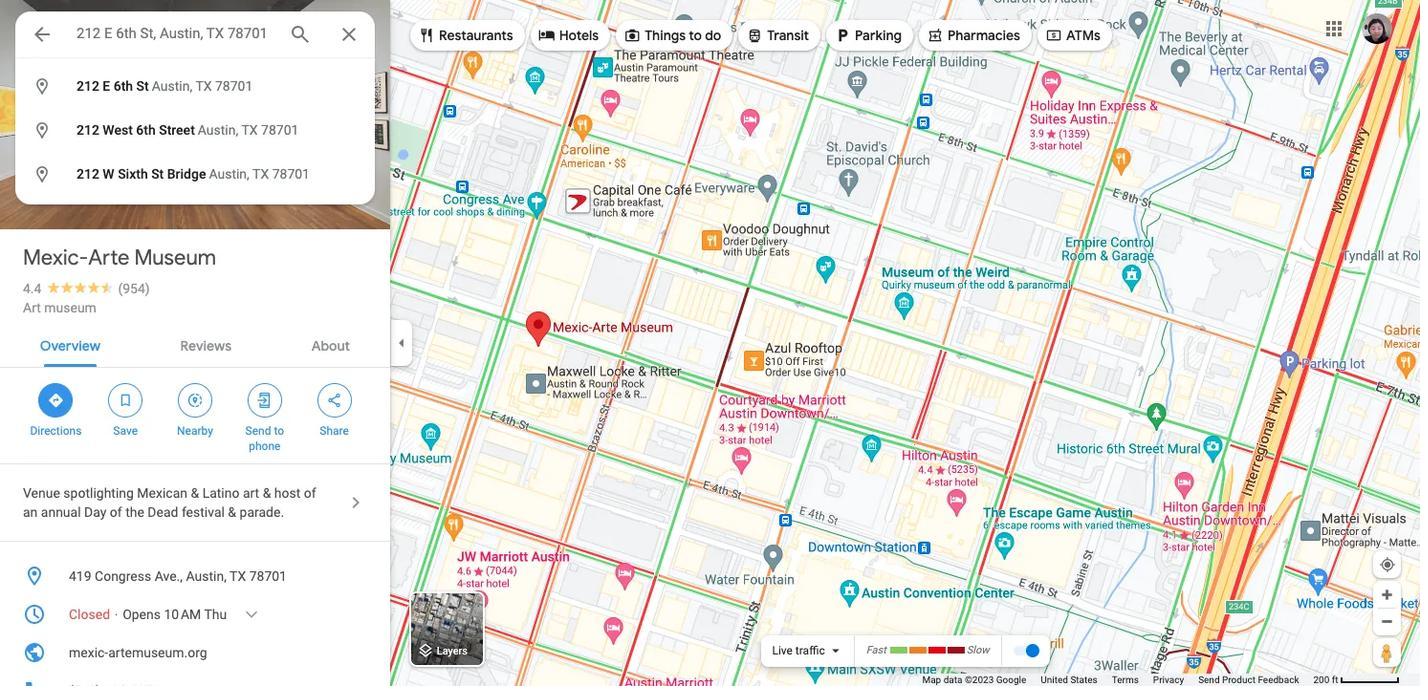 Task type: locate. For each thing, give the bounding box(es) containing it.
mexic-artemuseum.org
[[69, 646, 207, 661]]

send left product
[[1199, 675, 1220, 686]]

sixth
[[118, 166, 148, 182]]

 left west
[[32, 118, 52, 142]]

0 vertical spatial st
[[136, 78, 149, 94]]

0 vertical spatial ,
[[190, 78, 192, 94]]

1 vertical spatial to
[[274, 425, 284, 438]]

united
[[1041, 675, 1068, 686]]

tab list containing overview
[[0, 321, 390, 367]]

0 vertical spatial of
[[304, 486, 316, 501]]

museum
[[44, 300, 96, 316]]

212
[[77, 78, 99, 94], [77, 122, 99, 138], [77, 166, 99, 182]]

restaurants
[[439, 27, 513, 44]]

1 vertical spatial st
[[151, 166, 164, 182]]

parade.
[[240, 505, 284, 520]]

mexic-
[[23, 245, 88, 272]]

0 vertical spatial 6th
[[114, 78, 133, 94]]

tx up austin , tx
[[195, 78, 212, 94]]

slow
[[967, 645, 990, 657]]

419 congress ave., austin, tx 78701
[[69, 569, 287, 584]]

0 vertical spatial  cell
[[15, 71, 362, 102]]

traffic
[[796, 645, 825, 658]]

 things to do
[[624, 24, 721, 45]]

art
[[243, 486, 259, 501]]

west
[[103, 122, 133, 138]]

6th for st
[[114, 78, 133, 94]]

host
[[274, 486, 301, 501]]

78701 inside button
[[249, 569, 287, 584]]

send to phone
[[245, 425, 284, 453]]

privacy button
[[1153, 674, 1184, 687]]

st right sixth on the top left
[[151, 166, 164, 182]]

, up street
[[190, 78, 192, 94]]

tab list
[[0, 321, 390, 367]]

212 left west
[[77, 122, 99, 138]]

arte
[[88, 245, 129, 272]]

austin right bridge
[[209, 166, 247, 182]]

 cell up bridge
[[15, 115, 362, 146]]

send
[[245, 425, 271, 438], [1199, 675, 1220, 686]]

suggestions grid
[[15, 57, 375, 205]]

1  cell from the top
[[15, 71, 362, 102]]

&
[[191, 486, 199, 501], [263, 486, 271, 501], [228, 505, 236, 520]]

send up phone
[[245, 425, 271, 438]]

google account: michele murakami  
(michele.murakami@adept.ai) image
[[1362, 13, 1393, 44]]

, right street
[[236, 122, 238, 138]]

of right host
[[304, 486, 316, 501]]

ft
[[1332, 675, 1339, 686]]

united states
[[1041, 675, 1098, 686]]

 for 212 w sixth st bridge austin , tx 78701
[[32, 162, 52, 186]]

419
[[69, 569, 91, 584]]

0 horizontal spatial &
[[191, 486, 199, 501]]


[[117, 390, 134, 411]]

4.4 stars image
[[42, 281, 118, 294]]

212 left e at the left
[[77, 78, 99, 94]]

4.4
[[23, 281, 42, 297]]

0 horizontal spatial of
[[110, 505, 122, 520]]

 for 212 e 6th st austin , tx 78701
[[32, 74, 52, 98]]

product
[[1222, 675, 1256, 686]]

1 vertical spatial 
[[32, 118, 52, 142]]

venue
[[23, 486, 60, 501]]

3  from the top
[[32, 162, 52, 186]]

none search field containing 
[[15, 11, 375, 205]]

 cell
[[15, 71, 362, 102], [15, 115, 362, 146], [15, 159, 362, 190]]

2 vertical spatial austin
[[209, 166, 247, 182]]

overview
[[40, 338, 100, 355]]

1 horizontal spatial send
[[1199, 675, 1220, 686]]

st for bridge
[[151, 166, 164, 182]]

send inside send to phone
[[245, 425, 271, 438]]

0 horizontal spatial ,
[[190, 78, 192, 94]]

data
[[944, 675, 963, 686]]

tx right austin,
[[230, 569, 246, 584]]

mexic-
[[69, 646, 108, 661]]

0 vertical spatial send
[[245, 425, 271, 438]]

& down latino at left
[[228, 505, 236, 520]]

None search field
[[15, 11, 375, 205]]

1 vertical spatial of
[[110, 505, 122, 520]]

(954)
[[118, 281, 150, 297]]

1 212 from the top
[[77, 78, 99, 94]]

show street view coverage image
[[1373, 639, 1401, 668]]

spotlighting
[[63, 486, 134, 501]]

200 ft button
[[1314, 675, 1400, 686]]

6th right e at the left
[[114, 78, 133, 94]]

museum
[[134, 245, 216, 272]]

st right e at the left
[[136, 78, 149, 94]]

212 left w at the left of page
[[77, 166, 99, 182]]

None field
[[77, 22, 274, 45]]

 transit
[[746, 24, 809, 45]]

terms button
[[1112, 674, 1139, 687]]

bridge
[[167, 166, 206, 182]]

tx inside 419 congress ave., austin, tx 78701 button
[[230, 569, 246, 584]]

tx up 212 w sixth st bridge austin , tx 78701 in the left of the page
[[241, 122, 258, 138]]

 down the  button on the left top of the page
[[32, 74, 52, 98]]

hotels
[[559, 27, 599, 44]]

6th
[[114, 78, 133, 94], [136, 122, 156, 138]]

1 vertical spatial 6th
[[136, 122, 156, 138]]

2 vertical spatial  cell
[[15, 159, 362, 190]]

2 212 from the top
[[77, 122, 99, 138]]

 hotels
[[538, 24, 599, 45]]

0 vertical spatial 212
[[77, 78, 99, 94]]

, down austin , tx
[[247, 166, 249, 182]]

transit
[[767, 27, 809, 44]]

1 horizontal spatial ,
[[236, 122, 238, 138]]

1 horizontal spatial 6th
[[136, 122, 156, 138]]

1 horizontal spatial st
[[151, 166, 164, 182]]

0 horizontal spatial st
[[136, 78, 149, 94]]

,
[[190, 78, 192, 94], [236, 122, 238, 138], [247, 166, 249, 182]]

2 horizontal spatial &
[[263, 486, 271, 501]]

send for send product feedback
[[1199, 675, 1220, 686]]

feedback
[[1258, 675, 1299, 686]]

1 vertical spatial send
[[1199, 675, 1220, 686]]

2  cell from the top
[[15, 115, 362, 146]]


[[624, 24, 641, 45]]

0 horizontal spatial send
[[245, 425, 271, 438]]

zoom out image
[[1380, 615, 1395, 629]]

2 vertical spatial 
[[32, 162, 52, 186]]

e
[[103, 78, 110, 94]]

 cell up street
[[15, 71, 362, 102]]

0 vertical spatial to
[[689, 27, 702, 44]]

austin up street
[[152, 78, 190, 94]]

 left w at the left of page
[[32, 162, 52, 186]]

of
[[304, 486, 316, 501], [110, 505, 122, 520]]

& up festival
[[191, 486, 199, 501]]

to inside  things to do
[[689, 27, 702, 44]]

6th for street
[[136, 122, 156, 138]]

3 212 from the top
[[77, 166, 99, 182]]

0 horizontal spatial 6th
[[114, 78, 133, 94]]

6th right west
[[136, 122, 156, 138]]

austin right street
[[198, 122, 236, 138]]

do
[[705, 27, 721, 44]]

send inside button
[[1199, 675, 1220, 686]]

ave.,
[[155, 569, 183, 584]]

to
[[689, 27, 702, 44], [274, 425, 284, 438]]

1 vertical spatial 212
[[77, 122, 99, 138]]

art
[[23, 300, 41, 316]]

 cell down street
[[15, 159, 362, 190]]

actions for mexic-arte museum region
[[0, 368, 390, 464]]

footer containing map data ©2023 google
[[922, 674, 1314, 687]]

0 vertical spatial 
[[32, 74, 52, 98]]

2 vertical spatial 212
[[77, 166, 99, 182]]

1 vertical spatial  cell
[[15, 115, 362, 146]]

212 for 212 w sixth st bridge austin , tx 78701
[[77, 166, 99, 182]]

212 e 6th st austin , tx 78701
[[77, 78, 253, 94]]

pharmacies
[[948, 27, 1020, 44]]

zoom in image
[[1380, 588, 1395, 603]]

to up phone
[[274, 425, 284, 438]]

1  from the top
[[32, 74, 52, 98]]

festival
[[182, 505, 225, 520]]

nearby
[[177, 425, 213, 438]]

st for austin
[[136, 78, 149, 94]]

layers
[[437, 646, 468, 658]]

1 horizontal spatial to
[[689, 27, 702, 44]]

austin
[[152, 78, 190, 94], [198, 122, 236, 138], [209, 166, 247, 182]]

map
[[922, 675, 941, 686]]

to left do
[[689, 27, 702, 44]]

of left 'the'
[[110, 505, 122, 520]]

save
[[113, 425, 138, 438]]


[[32, 74, 52, 98], [32, 118, 52, 142], [32, 162, 52, 186]]

day
[[84, 505, 107, 520]]

footer
[[922, 674, 1314, 687]]

3  cell from the top
[[15, 159, 362, 190]]

0 horizontal spatial to
[[274, 425, 284, 438]]

 restaurants
[[418, 24, 513, 45]]

annual
[[41, 505, 81, 520]]

none field inside search google maps field
[[77, 22, 274, 45]]

1 horizontal spatial &
[[228, 505, 236, 520]]

2 horizontal spatial ,
[[247, 166, 249, 182]]

 button
[[15, 11, 69, 61]]

& right art
[[263, 486, 271, 501]]

the
[[125, 505, 144, 520]]

directions
[[30, 425, 82, 438]]



Task type: describe. For each thing, give the bounding box(es) containing it.
phone
[[249, 440, 281, 453]]

212 w sixth st bridge austin , tx 78701
[[77, 166, 310, 182]]

tab list inside google maps element
[[0, 321, 390, 367]]

none search field inside google maps element
[[15, 11, 375, 205]]

live
[[772, 645, 793, 658]]

an
[[23, 505, 38, 520]]

w
[[103, 166, 114, 182]]

 Show traffic  checkbox
[[1012, 644, 1039, 659]]

send product feedback button
[[1199, 674, 1299, 687]]

street
[[159, 122, 195, 138]]

states
[[1071, 675, 1098, 686]]

information for mexic-arte museum region
[[0, 558, 390, 687]]

200 ft
[[1314, 675, 1339, 686]]

send product feedback
[[1199, 675, 1299, 686]]

overview button
[[25, 321, 116, 367]]

about
[[311, 338, 350, 355]]

things
[[645, 27, 686, 44]]

 parking
[[834, 24, 902, 45]]

reviews
[[180, 338, 231, 355]]

privacy
[[1153, 675, 1184, 686]]


[[47, 390, 64, 411]]

artemuseum.org
[[108, 646, 207, 661]]

austin , tx
[[198, 122, 258, 138]]

footer inside google maps element
[[922, 674, 1314, 687]]

collapse side panel image
[[391, 333, 412, 354]]

venue spotlighting mexican & latino art & host of an annual day of the dead festival & parade. button
[[0, 465, 390, 541]]

212 west 6th street
[[77, 122, 195, 138]]

954 reviews element
[[118, 281, 150, 297]]

dead
[[148, 505, 178, 520]]

art museum
[[23, 300, 96, 316]]


[[256, 390, 273, 411]]

mexic-arte museum main content
[[0, 0, 390, 687]]

2 vertical spatial ,
[[247, 166, 249, 182]]

live traffic option
[[772, 645, 825, 658]]

1 vertical spatial ,
[[236, 122, 238, 138]]

venue spotlighting mexican & latino art & host of an annual day of the dead festival & parade.
[[23, 486, 316, 520]]

1 vertical spatial austin
[[198, 122, 236, 138]]

google
[[996, 675, 1027, 686]]

0 vertical spatial austin
[[152, 78, 190, 94]]

200
[[1314, 675, 1330, 686]]

atms
[[1066, 27, 1101, 44]]

fast
[[866, 645, 886, 657]]

 pharmacies
[[927, 24, 1020, 45]]

Search Google Maps field
[[15, 11, 375, 57]]

mexican
[[137, 486, 187, 501]]


[[746, 24, 764, 45]]


[[31, 21, 54, 48]]

mexic-arte museum
[[23, 245, 216, 272]]

share
[[320, 425, 349, 438]]

congress
[[95, 569, 151, 584]]

google maps element
[[0, 0, 1420, 687]]


[[834, 24, 851, 45]]

to inside send to phone
[[274, 425, 284, 438]]

mexic-artemuseum.org link
[[0, 634, 390, 672]]

united states button
[[1041, 674, 1098, 687]]

show your location image
[[1379, 557, 1396, 574]]

latino
[[202, 486, 240, 501]]

parking
[[855, 27, 902, 44]]

2  from the top
[[32, 118, 52, 142]]


[[538, 24, 555, 45]]

send for send to phone
[[245, 425, 271, 438]]

©2023
[[965, 675, 994, 686]]


[[927, 24, 944, 45]]


[[1045, 24, 1063, 45]]

1 horizontal spatial of
[[304, 486, 316, 501]]

212 for 212 west 6th street
[[77, 122, 99, 138]]

art museum button
[[23, 298, 96, 318]]

419 congress ave., austin, tx 78701 button
[[0, 558, 390, 596]]

212 for 212 e 6th st austin , tx 78701
[[77, 78, 99, 94]]

tx down austin , tx
[[253, 166, 269, 182]]


[[186, 390, 204, 411]]

austin,
[[186, 569, 227, 584]]


[[326, 390, 343, 411]]


[[418, 24, 435, 45]]

reviews button
[[165, 321, 247, 367]]

about button
[[296, 321, 365, 367]]

live traffic
[[772, 645, 825, 658]]

 atms
[[1045, 24, 1101, 45]]



Task type: vqa. For each thing, say whether or not it's contained in the screenshot.
list item
no



